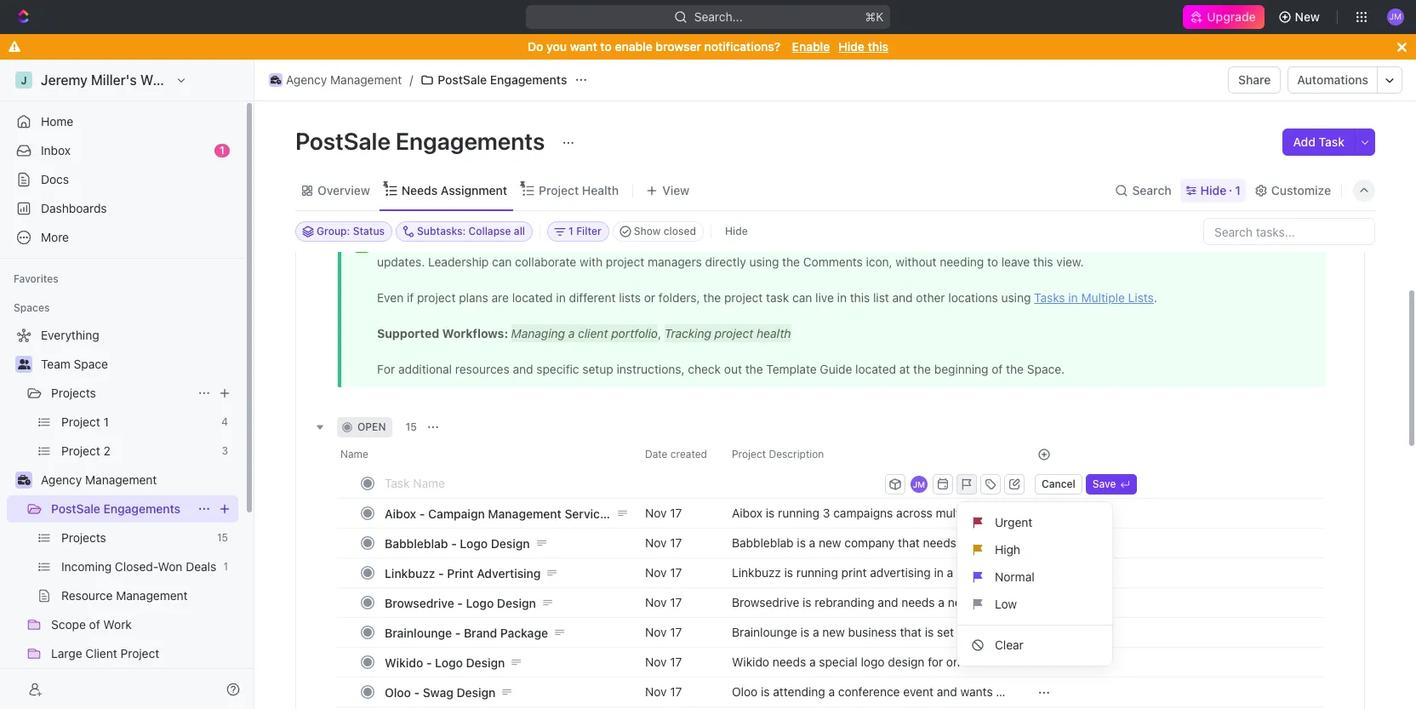 Task type: vqa. For each thing, say whether or not it's contained in the screenshot.
first Hour from right
no



Task type: describe. For each thing, give the bounding box(es) containing it.
is for rebranding
[[803, 595, 812, 609]]

browsedrive for browsedrive - logo design
[[385, 596, 454, 610]]

hide 1
[[1201, 183, 1241, 197]]

search button
[[1111, 178, 1177, 202]]

dashboards
[[41, 201, 107, 215]]

brand
[[464, 625, 497, 640]]

1 vertical spatial engagements
[[396, 127, 545, 155]]

health
[[582, 183, 619, 197]]

needs inside linkbuzz is running print advertising in a well- known magazine and needs content creation.
[[851, 581, 884, 595]]

in
[[934, 565, 944, 580]]

1 horizontal spatial postsale engagements link
[[417, 70, 572, 90]]

0 vertical spatial postsale engagements
[[438, 72, 567, 87]]

favorites button
[[7, 269, 65, 289]]

business time image
[[17, 475, 30, 485]]

clear
[[995, 637, 1024, 652]]

linkbuzz for linkbuzz is running print advertising in a well- known magazine and needs content creation.
[[732, 565, 781, 580]]

enable
[[792, 39, 830, 54]]

linkbuzz - print advertising
[[385, 566, 541, 580]]

sub-
[[760, 670, 786, 685]]

design for babbleblab - logo design
[[491, 536, 530, 550]]

1 vertical spatial postsale engagements
[[295, 127, 550, 155]]

0 vertical spatial agency
[[286, 72, 327, 87]]

normal
[[995, 569, 1035, 584]]

oloo
[[385, 685, 411, 699]]

share button
[[1229, 66, 1282, 94]]

dashboards link
[[7, 195, 238, 222]]

15
[[406, 421, 417, 433]]

needs assignment link
[[398, 178, 507, 202]]

customize button
[[1250, 178, 1337, 202]]

needs inside wikido needs a special logo design for one of their sub-brands.
[[773, 655, 806, 669]]

high
[[995, 542, 1021, 556]]

advertising
[[477, 566, 541, 580]]

enable
[[615, 39, 653, 54]]

urgent
[[995, 515, 1033, 529]]

a inside wikido needs a special logo design for one of their sub-brands.
[[810, 655, 816, 669]]

/
[[410, 72, 413, 87]]

low
[[995, 596, 1017, 611]]

one
[[947, 655, 967, 669]]

project health link
[[536, 178, 619, 202]]

special
[[819, 655, 858, 669]]

needs inside the browsedrive is rebranding and needs a new, mod ern logo.
[[902, 595, 935, 609]]

share
[[1239, 72, 1271, 87]]

- for brainlounge
[[455, 625, 461, 640]]

package
[[501, 625, 548, 640]]

mod
[[977, 595, 1006, 609]]

wikido - logo design
[[385, 655, 505, 670]]

campaign
[[428, 506, 485, 521]]

add task button
[[1283, 129, 1355, 156]]

inbox
[[41, 143, 71, 158]]

team
[[41, 357, 71, 371]]

aibox - campaign management services link
[[381, 501, 632, 526]]

and inside linkbuzz is running print advertising in a well- known magazine and needs content creation.
[[827, 581, 848, 595]]

1 inside the sidebar navigation
[[220, 144, 225, 157]]

management inside tree
[[85, 473, 157, 487]]

wikido - logo design link
[[381, 650, 632, 675]]

linkbuzz is running print advertising in a well- known magazine and needs content creation.
[[732, 565, 984, 595]]

design for oloo - swag design
[[457, 685, 496, 699]]

0 vertical spatial hide
[[839, 39, 865, 54]]

customize
[[1272, 183, 1332, 197]]

this
[[868, 39, 889, 54]]

wikido for wikido - logo design
[[385, 655, 423, 670]]

clear button
[[965, 631, 1106, 659]]

wikido needs a special logo design for one of their sub-brands. button
[[722, 647, 1017, 685]]

you
[[547, 39, 567, 54]]

0 horizontal spatial postsale engagements link
[[51, 495, 191, 523]]

project health
[[539, 183, 619, 197]]

team space
[[41, 357, 108, 371]]

space
[[74, 357, 108, 371]]

user group image
[[17, 359, 30, 369]]

tree inside the sidebar navigation
[[7, 322, 238, 709]]

brainlounge
[[385, 625, 452, 640]]

high button
[[965, 536, 1106, 563]]

0 vertical spatial postsale
[[438, 72, 487, 87]]

linkbuzz for linkbuzz - print advertising
[[385, 566, 435, 580]]

engagements inside tree
[[103, 501, 181, 516]]

do you want to enable browser notifications? enable hide this
[[528, 39, 889, 54]]

running
[[797, 565, 838, 580]]

- for linkbuzz
[[439, 566, 444, 580]]

brands.
[[786, 670, 828, 685]]

Search tasks... text field
[[1205, 219, 1375, 244]]

automations
[[1298, 72, 1369, 87]]

new button
[[1272, 3, 1331, 31]]

business time image
[[271, 76, 281, 84]]

needs assignment
[[402, 183, 507, 197]]

is for running
[[785, 565, 794, 580]]

brainlounge - brand package link
[[381, 620, 632, 645]]

babbleblab - logo design link
[[381, 531, 632, 556]]

save button
[[1086, 474, 1137, 494]]

do
[[528, 39, 544, 54]]

search...
[[694, 9, 743, 24]]

swag
[[423, 685, 454, 699]]

postsale engagements inside tree
[[51, 501, 181, 516]]

new
[[1295, 9, 1320, 24]]

oloo - swag design
[[385, 685, 496, 699]]

browsedrive for browsedrive is rebranding and needs a new, mod ern logo.
[[732, 595, 800, 609]]

logo for browsedrive
[[466, 596, 494, 610]]

0 vertical spatial management
[[330, 72, 402, 87]]

1 vertical spatial agency management link
[[41, 467, 235, 494]]



Task type: locate. For each thing, give the bounding box(es) containing it.
0 vertical spatial agency management link
[[265, 70, 406, 90]]

creation.
[[933, 581, 981, 595]]

wikido up their
[[732, 655, 770, 669]]

postsale engagements
[[438, 72, 567, 87], [295, 127, 550, 155], [51, 501, 181, 516]]

wikido
[[732, 655, 770, 669], [385, 655, 423, 670]]

needs
[[402, 183, 438, 197]]

favorites
[[14, 272, 59, 285]]

design down advertising
[[497, 596, 536, 610]]

brainlounge - brand package
[[385, 625, 548, 640]]

0 horizontal spatial agency
[[41, 473, 82, 487]]

rebranding
[[815, 595, 875, 609]]

1 vertical spatial agency management
[[41, 473, 157, 487]]

1 horizontal spatial hide
[[839, 39, 865, 54]]

1 horizontal spatial agency management link
[[265, 70, 406, 90]]

- right aibox
[[420, 506, 425, 521]]

well-
[[957, 565, 984, 580]]

home link
[[7, 108, 238, 135]]

1 vertical spatial management
[[85, 473, 157, 487]]

project
[[539, 183, 579, 197]]

0 horizontal spatial 1
[[220, 144, 225, 157]]

- left print
[[439, 566, 444, 580]]

needs
[[851, 581, 884, 595], [902, 595, 935, 609], [773, 655, 806, 669]]

for
[[928, 655, 943, 669]]

0 vertical spatial agency management
[[286, 72, 402, 87]]

services
[[565, 506, 613, 521]]

1 horizontal spatial needs
[[851, 581, 884, 595]]

0 vertical spatial 1
[[220, 144, 225, 157]]

hide
[[839, 39, 865, 54], [1201, 183, 1227, 197], [725, 225, 748, 238]]

assignment
[[441, 183, 507, 197]]

their
[[732, 670, 757, 685]]

- down 'campaign' at left bottom
[[451, 536, 457, 550]]

automations button
[[1289, 67, 1377, 93]]

logo.
[[753, 611, 781, 625]]

0 vertical spatial engagements
[[490, 72, 567, 87]]

print
[[842, 565, 867, 580]]

2 vertical spatial a
[[810, 655, 816, 669]]

logo up linkbuzz - print advertising
[[460, 536, 488, 550]]

magazine
[[771, 581, 824, 595]]

0 horizontal spatial hide
[[725, 225, 748, 238]]

task
[[1319, 135, 1345, 149]]

new,
[[948, 595, 973, 609]]

logo for wikido
[[435, 655, 463, 670]]

browsedrive is rebranding and needs a new, mod ern logo. button
[[722, 587, 1017, 625]]

- for babbleblab
[[451, 536, 457, 550]]

- for wikido
[[426, 655, 432, 670]]

0 horizontal spatial a
[[810, 655, 816, 669]]

1 horizontal spatial is
[[803, 595, 812, 609]]

engagements
[[490, 72, 567, 87], [396, 127, 545, 155], [103, 501, 181, 516]]

agency management left /
[[286, 72, 402, 87]]

1 vertical spatial postsale
[[295, 127, 391, 155]]

babbleblab - logo design
[[385, 536, 530, 550]]

2 vertical spatial engagements
[[103, 501, 181, 516]]

cancel
[[1042, 477, 1076, 490]]

linkbuzz inside linkbuzz - print advertising 'link'
[[385, 566, 435, 580]]

search
[[1133, 183, 1172, 197]]

1 vertical spatial agency
[[41, 473, 82, 487]]

2 vertical spatial logo
[[435, 655, 463, 670]]

is up magazine
[[785, 565, 794, 580]]

0 horizontal spatial and
[[827, 581, 848, 595]]

sidebar navigation
[[0, 60, 255, 709]]

design inside 'link'
[[491, 536, 530, 550]]

2 vertical spatial postsale engagements
[[51, 501, 181, 516]]

docs
[[41, 172, 69, 186]]

- for aibox
[[420, 506, 425, 521]]

agency management link
[[265, 70, 406, 90], [41, 467, 235, 494]]

hide for hide 1
[[1201, 183, 1227, 197]]

projects
[[51, 386, 96, 400]]

0 vertical spatial a
[[947, 565, 954, 580]]

- up swag
[[426, 655, 432, 670]]

agency management inside tree
[[41, 473, 157, 487]]

design up advertising
[[491, 536, 530, 550]]

2 horizontal spatial a
[[947, 565, 954, 580]]

postsale inside tree
[[51, 501, 100, 516]]

1 vertical spatial a
[[938, 595, 945, 609]]

management inside aibox - campaign management services link
[[488, 506, 562, 521]]

list containing urgent
[[958, 509, 1113, 659]]

linkbuzz down babbleblab
[[385, 566, 435, 580]]

a left new, at the right bottom of the page
[[938, 595, 945, 609]]

tree
[[7, 322, 238, 709]]

agency right business time image
[[41, 473, 82, 487]]

overview
[[318, 183, 370, 197]]

1 horizontal spatial 1
[[1236, 183, 1241, 197]]

a inside linkbuzz is running print advertising in a well- known magazine and needs content creation.
[[947, 565, 954, 580]]

1 horizontal spatial linkbuzz
[[732, 565, 781, 580]]

0 vertical spatial is
[[785, 565, 794, 580]]

design right swag
[[457, 685, 496, 699]]

0 horizontal spatial postsale
[[51, 501, 100, 516]]

logo
[[861, 655, 885, 669]]

1 horizontal spatial and
[[878, 595, 899, 609]]

babbleblab
[[385, 536, 448, 550]]

2 vertical spatial management
[[488, 506, 562, 521]]

spaces
[[14, 301, 50, 314]]

agency management right business time image
[[41, 473, 157, 487]]

urgent button
[[965, 509, 1106, 536]]

Task Name text field
[[385, 469, 882, 496]]

1 horizontal spatial agency
[[286, 72, 327, 87]]

2 horizontal spatial postsale
[[438, 72, 487, 87]]

wikido for wikido needs a special logo design for one of their sub-brands.
[[732, 655, 770, 669]]

design
[[491, 536, 530, 550], [497, 596, 536, 610], [466, 655, 505, 670], [457, 685, 496, 699]]

design down brand
[[466, 655, 505, 670]]

0 horizontal spatial needs
[[773, 655, 806, 669]]

and inside the browsedrive is rebranding and needs a new, mod ern logo.
[[878, 595, 899, 609]]

hide button
[[719, 221, 755, 242]]

1 vertical spatial is
[[803, 595, 812, 609]]

save
[[1093, 477, 1117, 490]]

0 horizontal spatial agency management
[[41, 473, 157, 487]]

agency right business time icon
[[286, 72, 327, 87]]

needs up sub-
[[773, 655, 806, 669]]

- for browsedrive
[[457, 596, 463, 610]]

1 horizontal spatial management
[[330, 72, 402, 87]]

0 horizontal spatial linkbuzz
[[385, 566, 435, 580]]

overview link
[[314, 178, 370, 202]]

ern
[[732, 611, 750, 625]]

0 horizontal spatial management
[[85, 473, 157, 487]]

1 horizontal spatial browsedrive
[[732, 595, 800, 609]]

0 vertical spatial logo
[[460, 536, 488, 550]]

browsedrive up logo.
[[732, 595, 800, 609]]

upgrade
[[1208, 9, 1256, 24]]

a inside the browsedrive is rebranding and needs a new, mod ern logo.
[[938, 595, 945, 609]]

1
[[220, 144, 225, 157], [1236, 183, 1241, 197]]

linkbuzz inside linkbuzz is running print advertising in a well- known magazine and needs content creation.
[[732, 565, 781, 580]]

0 horizontal spatial wikido
[[385, 655, 423, 670]]

browsedrive - logo design
[[385, 596, 536, 610]]

1 vertical spatial logo
[[466, 596, 494, 610]]

- left brand
[[455, 625, 461, 640]]

1 horizontal spatial wikido
[[732, 655, 770, 669]]

open
[[358, 421, 386, 433]]

logo for babbleblab
[[460, 536, 488, 550]]

browsedrive up "brainlounge"
[[385, 596, 454, 610]]

add
[[1294, 135, 1316, 149]]

linkbuzz is running print advertising in a well- known magazine and needs content creation. button
[[722, 558, 1017, 595]]

agency management
[[286, 72, 402, 87], [41, 473, 157, 487]]

projects link
[[51, 380, 191, 407]]

logo up brand
[[466, 596, 494, 610]]

logo up oloo - swag design
[[435, 655, 463, 670]]

list
[[958, 509, 1113, 659]]

1 vertical spatial postsale engagements link
[[51, 495, 191, 523]]

linkbuzz up known
[[732, 565, 781, 580]]

oloo - swag design link
[[381, 680, 632, 704]]

logo inside 'link'
[[460, 536, 488, 550]]

1 vertical spatial hide
[[1201, 183, 1227, 197]]

normal button
[[965, 563, 1106, 590]]

- down print
[[457, 596, 463, 610]]

- right "oloo" at the left bottom of page
[[414, 685, 420, 699]]

0 horizontal spatial is
[[785, 565, 794, 580]]

content
[[888, 581, 930, 595]]

agency inside the sidebar navigation
[[41, 473, 82, 487]]

browsedrive is rebranding and needs a new, mod ern logo.
[[732, 595, 1006, 625]]

design for browsedrive - logo design
[[497, 596, 536, 610]]

2 horizontal spatial hide
[[1201, 183, 1227, 197]]

needs down print
[[851, 581, 884, 595]]

0 horizontal spatial browsedrive
[[385, 596, 454, 610]]

1 vertical spatial 1
[[1236, 183, 1241, 197]]

low button
[[965, 590, 1106, 618]]

logo
[[460, 536, 488, 550], [466, 596, 494, 610], [435, 655, 463, 670]]

tree containing team space
[[7, 322, 238, 709]]

browsedrive - logo design link
[[381, 590, 632, 615]]

docs link
[[7, 166, 238, 193]]

and down "advertising"
[[878, 595, 899, 609]]

2 vertical spatial hide
[[725, 225, 748, 238]]

wikido inside wikido needs a special logo design for one of their sub-brands.
[[732, 655, 770, 669]]

design
[[888, 655, 925, 669]]

is inside the browsedrive is rebranding and needs a new, mod ern logo.
[[803, 595, 812, 609]]

browsedrive inside the browsedrive is rebranding and needs a new, mod ern logo.
[[732, 595, 800, 609]]

and down print
[[827, 581, 848, 595]]

home
[[41, 114, 73, 129]]

⌘k
[[865, 9, 884, 24]]

hide inside button
[[725, 225, 748, 238]]

2 horizontal spatial management
[[488, 506, 562, 521]]

2 vertical spatial postsale
[[51, 501, 100, 516]]

wikido up "oloo" at the left bottom of page
[[385, 655, 423, 670]]

to
[[601, 39, 612, 54]]

2 horizontal spatial needs
[[902, 595, 935, 609]]

postsale engagements link
[[417, 70, 572, 90], [51, 495, 191, 523]]

1 horizontal spatial postsale
[[295, 127, 391, 155]]

is down running
[[803, 595, 812, 609]]

is inside linkbuzz is running print advertising in a well- known magazine and needs content creation.
[[785, 565, 794, 580]]

a right "in"
[[947, 565, 954, 580]]

0 horizontal spatial agency management link
[[41, 467, 235, 494]]

design for wikido - logo design
[[466, 655, 505, 670]]

of
[[970, 655, 981, 669]]

want
[[570, 39, 597, 54]]

-
[[420, 506, 425, 521], [451, 536, 457, 550], [439, 566, 444, 580], [457, 596, 463, 610], [455, 625, 461, 640], [426, 655, 432, 670], [414, 685, 420, 699]]

1 horizontal spatial agency management
[[286, 72, 402, 87]]

needs down "advertising"
[[902, 595, 935, 609]]

hide for hide
[[725, 225, 748, 238]]

- for oloo
[[414, 685, 420, 699]]

0 vertical spatial postsale engagements link
[[417, 70, 572, 90]]

1 horizontal spatial a
[[938, 595, 945, 609]]

a up brands.
[[810, 655, 816, 669]]

team space link
[[41, 351, 235, 378]]

and
[[827, 581, 848, 595], [878, 595, 899, 609]]

known
[[732, 581, 768, 595]]

postsale
[[438, 72, 487, 87], [295, 127, 391, 155], [51, 501, 100, 516]]



